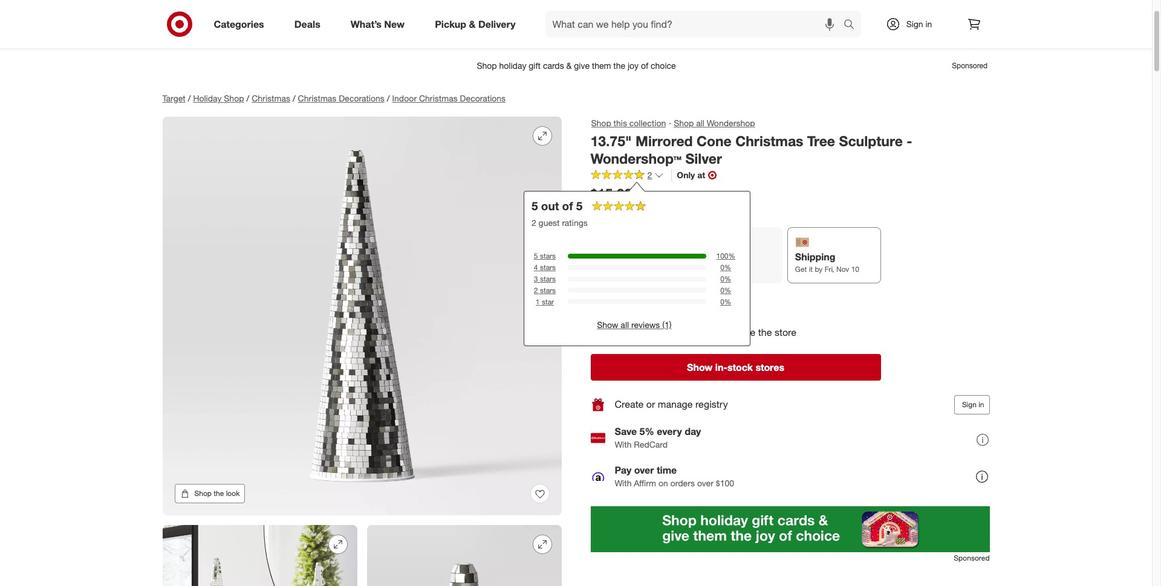 Task type: vqa. For each thing, say whether or not it's contained in the screenshot.
first 0 from the bottom
yes



Task type: describe. For each thing, give the bounding box(es) containing it.
show in-stock stores
[[687, 362, 785, 374]]

wondershop
[[707, 118, 755, 128]]

5%
[[640, 426, 655, 438]]

4
[[534, 263, 538, 272]]

4 stars
[[534, 263, 556, 272]]

available
[[591, 313, 632, 325]]

in-
[[716, 362, 728, 374]]

0 horizontal spatial delivery
[[478, 18, 516, 30]]

pay over time with affirm on orders over $100
[[615, 465, 734, 489]]

glendale
[[641, 294, 680, 306]]

0 horizontal spatial in
[[926, 19, 932, 29]]

5 for stars
[[534, 252, 538, 261]]

create or manage registry
[[615, 399, 728, 411]]

star
[[542, 297, 554, 307]]

by
[[815, 265, 823, 274]]

shop the look link
[[175, 485, 245, 504]]

3 / from the left
[[293, 93, 296, 103]]

with inside the save 5% every day with redcard
[[615, 440, 632, 450]]

-
[[907, 132, 913, 149]]

it
[[809, 265, 813, 274]]

stars for 4 stars
[[540, 263, 556, 272]]

delivery inside delivery not available
[[698, 252, 735, 264]]

categories link
[[204, 11, 279, 38]]

wondershop™
[[591, 150, 682, 167]]

score
[[505, 5, 537, 18]]

purchased
[[615, 206, 655, 216]]

1 vertical spatial advertisement region
[[591, 507, 990, 553]]

categories
[[214, 18, 264, 30]]

$100
[[716, 479, 734, 489]]

the inside image gallery element
[[214, 489, 224, 498]]

0 % for 1 star
[[721, 297, 732, 307]]

0 vertical spatial advertisement region
[[153, 51, 1000, 80]]

online
[[658, 206, 680, 216]]

pickup & delivery link
[[425, 11, 531, 38]]

0 horizontal spatial &
[[469, 18, 476, 30]]

(1)
[[663, 320, 672, 330]]

each
[[636, 22, 655, 32]]

13.75&#34; mirrored cone christmas tree sculpture - wondershop&#8482; silver, 2 of 5 image
[[162, 526, 357, 587]]

find
[[579, 22, 593, 32]]

show all reviews (1)
[[597, 320, 672, 330]]

1 star
[[536, 297, 554, 307]]

the inside available near you ready within 2 hours for pickup inside the store
[[758, 327, 772, 339]]

christmas right 'indoor' on the top of the page
[[419, 93, 458, 103]]

black
[[597, 5, 628, 18]]

new
[[384, 18, 405, 30]]

5 right of
[[576, 199, 583, 213]]

100
[[717, 252, 729, 261]]

mirrored
[[636, 132, 693, 149]]

0 % for 3 stars
[[721, 275, 732, 284]]

for
[[684, 327, 696, 339]]

shop this collection
[[591, 118, 666, 128]]

silver
[[686, 150, 722, 167]]

available near you ready within 2 hours for pickup inside the store
[[591, 313, 797, 339]]

collection
[[630, 118, 666, 128]]

shop all wondershop
[[674, 118, 755, 128]]

look
[[226, 489, 240, 498]]

nov
[[837, 265, 850, 274]]

out
[[541, 199, 559, 213]]

or
[[647, 399, 655, 411]]

in inside button
[[979, 400, 985, 409]]

pay
[[615, 465, 632, 477]]

sculpture
[[839, 132, 903, 149]]

0 for 3 stars
[[721, 275, 725, 284]]

0 for 2 stars
[[721, 286, 725, 295]]

store
[[775, 327, 797, 339]]

0 vertical spatial over
[[634, 465, 654, 477]]

shop right holiday
[[224, 93, 244, 103]]

ready
[[591, 327, 618, 339]]

deals link
[[284, 11, 336, 38]]

search button
[[838, 11, 867, 40]]

reviews
[[632, 320, 660, 330]]

incredible
[[540, 5, 594, 18]]

search
[[838, 19, 867, 31]]

0 % for 4 stars
[[721, 263, 732, 272]]

save inside the save 5% every day with redcard
[[615, 426, 637, 438]]

0 for 4 stars
[[721, 263, 725, 272]]

shop for shop all wondershop
[[674, 118, 694, 128]]

5 out of 5
[[532, 199, 583, 213]]

pickup & delivery
[[435, 18, 516, 30]]

$15.00 when purchased online
[[591, 185, 680, 216]]

top
[[538, 22, 550, 32]]

what's new
[[351, 18, 405, 30]]

inside
[[730, 327, 756, 339]]

shop for shop the look
[[194, 489, 212, 498]]

sign in link
[[876, 11, 951, 38]]

% for 1 star
[[725, 297, 732, 307]]

0 vertical spatial sign in
[[907, 19, 932, 29]]

available for delivery
[[711, 266, 739, 275]]

holiday shop link
[[193, 93, 244, 103]]

2 inside available near you ready within 2 hours for pickup inside the store
[[649, 327, 655, 339]]

cone
[[697, 132, 732, 149]]

only
[[677, 170, 695, 181]]

0 horizontal spatial deals
[[294, 18, 320, 30]]

target link
[[162, 93, 186, 103]]

pickup
[[699, 327, 728, 339]]

stock
[[728, 362, 753, 374]]

registry
[[696, 399, 728, 411]]

shop this collection link
[[591, 117, 667, 130]]

you
[[658, 313, 675, 325]]

sign in inside button
[[962, 400, 985, 409]]

of
[[562, 199, 573, 213]]

available for pickup
[[612, 265, 640, 274]]

gifts
[[553, 22, 569, 32]]

4 / from the left
[[387, 93, 390, 103]]



Task type: locate. For each thing, give the bounding box(es) containing it.
glendale button
[[641, 294, 680, 307]]

show inside 'button'
[[687, 362, 713, 374]]

delivery not available
[[698, 252, 739, 275]]

1 vertical spatial delivery
[[698, 252, 735, 264]]

0 vertical spatial the
[[758, 327, 772, 339]]

stores
[[756, 362, 785, 374]]

0 vertical spatial with
[[615, 440, 632, 450]]

available inside pickup not available
[[612, 265, 640, 274]]

2 down "wondershop™"
[[648, 170, 652, 181]]

this
[[614, 118, 627, 128]]

save 5% every day with redcard
[[615, 426, 701, 450]]

2 link
[[591, 170, 664, 184]]

the
[[758, 327, 772, 339], [214, 489, 224, 498]]

all for show
[[621, 320, 629, 330]]

shop
[[224, 93, 244, 103], [591, 118, 611, 128], [674, 118, 694, 128], [194, 489, 212, 498]]

/ left 'indoor' on the top of the page
[[387, 93, 390, 103]]

1 vertical spatial show
[[687, 362, 713, 374]]

0 horizontal spatial available
[[612, 265, 640, 274]]

get
[[795, 265, 807, 274]]

at
[[698, 170, 706, 181], [630, 294, 638, 306]]

manage
[[658, 399, 693, 411]]

5 up '4' on the top left
[[534, 252, 538, 261]]

0 horizontal spatial over
[[634, 465, 654, 477]]

shop up mirrored
[[674, 118, 694, 128]]

5 left out at the top left of page
[[532, 199, 538, 213]]

1 horizontal spatial decorations
[[460, 93, 506, 103]]

show inside button
[[597, 320, 619, 330]]

100 %
[[717, 252, 736, 261]]

the left store
[[758, 327, 772, 339]]

1 horizontal spatial save
[[615, 426, 637, 438]]

christmas inside 13.75" mirrored cone christmas tree sculpture - wondershop™ silver
[[736, 132, 804, 149]]

pickup up sold
[[599, 251, 630, 263]]

1 vertical spatial the
[[214, 489, 224, 498]]

0 for 1 star
[[721, 297, 725, 307]]

1 / from the left
[[188, 93, 191, 103]]

time
[[657, 465, 677, 477]]

1 horizontal spatial sign
[[962, 400, 977, 409]]

1 0 from the top
[[721, 263, 725, 272]]

2 guest ratings
[[532, 218, 588, 228]]

show
[[597, 320, 619, 330], [687, 362, 713, 374]]

2 inside 2 link
[[648, 170, 652, 181]]

&
[[469, 18, 476, 30], [571, 22, 577, 32]]

ratings
[[562, 218, 588, 228]]

advertisement region
[[153, 51, 1000, 80], [591, 507, 990, 553]]

all
[[696, 118, 705, 128], [621, 320, 629, 330]]

over up affirm
[[634, 465, 654, 477]]

2 for 2 guest ratings
[[532, 218, 536, 228]]

1 horizontal spatial over
[[697, 479, 714, 489]]

1 vertical spatial on
[[659, 479, 668, 489]]

over left $100
[[697, 479, 714, 489]]

1 horizontal spatial at
[[698, 170, 706, 181]]

sign in button
[[955, 396, 990, 415]]

1 decorations from the left
[[339, 93, 385, 103]]

not for delivery
[[698, 266, 709, 275]]

% for 3 stars
[[725, 275, 732, 284]]

1 vertical spatial sign in
[[962, 400, 985, 409]]

1 0 % from the top
[[721, 263, 732, 272]]

all up cone
[[696, 118, 705, 128]]

available inside delivery not available
[[711, 266, 739, 275]]

week.
[[657, 22, 679, 32]]

shop for shop this collection
[[591, 118, 611, 128]]

1 vertical spatial sign
[[962, 400, 977, 409]]

1 horizontal spatial all
[[696, 118, 705, 128]]

2 for 2 stars
[[534, 286, 538, 295]]

christmas down 'wondershop'
[[736, 132, 804, 149]]

2 stars from the top
[[540, 263, 556, 272]]

3
[[534, 275, 538, 284]]

1 vertical spatial over
[[697, 479, 714, 489]]

0 vertical spatial all
[[696, 118, 705, 128]]

0 vertical spatial pickup
[[435, 18, 466, 30]]

pickup for not
[[599, 251, 630, 263]]

save left 5%
[[615, 426, 637, 438]]

2 down 3
[[534, 286, 538, 295]]

0 horizontal spatial show
[[597, 320, 619, 330]]

13.75&#34; mirrored cone christmas tree sculpture - wondershop&#8482; silver, 3 of 5 image
[[367, 526, 562, 587]]

pickup not available
[[599, 251, 640, 274]]

1 vertical spatial pickup
[[599, 251, 630, 263]]

0 % for 2 stars
[[721, 286, 732, 295]]

1 vertical spatial with
[[615, 479, 632, 489]]

only at
[[677, 170, 706, 181]]

over
[[634, 465, 654, 477], [697, 479, 714, 489]]

on inside 'pay over time with affirm on orders over $100'
[[659, 479, 668, 489]]

1 horizontal spatial delivery
[[698, 252, 735, 264]]

sign in
[[907, 19, 932, 29], [962, 400, 985, 409]]

2 with from the top
[[615, 479, 632, 489]]

day
[[685, 426, 701, 438]]

3 0 from the top
[[721, 286, 725, 295]]

stars for 3 stars
[[540, 275, 556, 284]]

10
[[852, 265, 860, 274]]

4 0 % from the top
[[721, 297, 732, 307]]

1 vertical spatial all
[[621, 320, 629, 330]]

image gallery element
[[162, 117, 562, 587]]

show in-stock stores button
[[591, 354, 881, 381]]

stars up the 4 stars
[[540, 252, 556, 261]]

What can we help you find? suggestions appear below search field
[[545, 11, 847, 38]]

3 stars
[[534, 275, 556, 284]]

all for shop
[[696, 118, 705, 128]]

show all reviews (1) button
[[597, 319, 672, 331]]

3 stars from the top
[[540, 275, 556, 284]]

not inside pickup not available
[[599, 265, 610, 274]]

stars up star
[[540, 286, 556, 295]]

$15.00
[[591, 185, 632, 202]]

show for show all reviews (1)
[[597, 320, 619, 330]]

1 vertical spatial at
[[630, 294, 638, 306]]

deals
[[614, 22, 634, 32]]

1 stars from the top
[[540, 252, 556, 261]]

0 vertical spatial delivery
[[478, 18, 516, 30]]

1 horizontal spatial the
[[758, 327, 772, 339]]

1 horizontal spatial show
[[687, 362, 713, 374]]

0 %
[[721, 263, 732, 272], [721, 275, 732, 284], [721, 286, 732, 295], [721, 297, 732, 307]]

1 horizontal spatial pickup
[[599, 251, 630, 263]]

0 horizontal spatial all
[[621, 320, 629, 330]]

the left look
[[214, 489, 224, 498]]

with inside 'pay over time with affirm on orders over $100'
[[615, 479, 632, 489]]

0 vertical spatial on
[[526, 22, 536, 32]]

/ left christmas link
[[247, 93, 249, 103]]

0 horizontal spatial pickup
[[435, 18, 466, 30]]

stars
[[540, 252, 556, 261], [540, 263, 556, 272], [540, 275, 556, 284], [540, 286, 556, 295]]

near
[[635, 313, 655, 325]]

stars for 2 stars
[[540, 286, 556, 295]]

christmas decorations link
[[298, 93, 385, 103]]

0 vertical spatial sign
[[907, 19, 924, 29]]

1
[[536, 297, 540, 307]]

& left find
[[571, 22, 577, 32]]

% for 5 stars
[[729, 252, 736, 261]]

what's
[[351, 18, 382, 30]]

0 horizontal spatial the
[[214, 489, 224, 498]]

holiday
[[193, 93, 222, 103]]

shop left this
[[591, 118, 611, 128]]

available up sold
[[612, 265, 640, 274]]

tree
[[808, 132, 836, 149]]

4 stars from the top
[[540, 286, 556, 295]]

pickup right new
[[435, 18, 466, 30]]

0 vertical spatial in
[[926, 19, 932, 29]]

1 horizontal spatial in
[[979, 400, 985, 409]]

what's new link
[[340, 11, 420, 38]]

available
[[612, 265, 640, 274], [711, 266, 739, 275]]

sponsored
[[954, 554, 990, 563]]

show down sold
[[597, 320, 619, 330]]

5
[[532, 199, 538, 213], [576, 199, 583, 213], [534, 252, 538, 261]]

save down score
[[505, 22, 524, 32]]

create
[[615, 399, 644, 411]]

13.75" mirrored cone christmas tree sculpture - wondershop™ silver
[[591, 132, 913, 167]]

2 for 2
[[648, 170, 652, 181]]

pickup for &
[[435, 18, 466, 30]]

pickup inside pickup not available
[[599, 251, 630, 263]]

3 0 % from the top
[[721, 286, 732, 295]]

guest
[[539, 218, 560, 228]]

0 vertical spatial at
[[698, 170, 706, 181]]

1 horizontal spatial sign in
[[962, 400, 985, 409]]

1 horizontal spatial available
[[711, 266, 739, 275]]

5 for out of 5
[[532, 199, 538, 213]]

score incredible black friday deals now save on top gifts & find new deals each week.
[[505, 5, 725, 32]]

shipping get it by fri, nov 10
[[795, 251, 860, 274]]

deals up week.
[[667, 5, 698, 18]]

available down 100 %
[[711, 266, 739, 275]]

all inside button
[[621, 320, 629, 330]]

0 horizontal spatial sign
[[907, 19, 924, 29]]

4 0 from the top
[[721, 297, 725, 307]]

% for 4 stars
[[725, 263, 732, 272]]

target
[[162, 93, 186, 103]]

shop inside 'link'
[[591, 118, 611, 128]]

not inside delivery not available
[[698, 266, 709, 275]]

0 vertical spatial save
[[505, 22, 524, 32]]

1 with from the top
[[615, 440, 632, 450]]

orders
[[671, 479, 695, 489]]

christmas
[[252, 93, 290, 103], [298, 93, 337, 103], [419, 93, 458, 103], [736, 132, 804, 149]]

in
[[926, 19, 932, 29], [979, 400, 985, 409]]

/ right christmas link
[[293, 93, 296, 103]]

on
[[526, 22, 536, 32], [659, 479, 668, 489]]

0 horizontal spatial sign in
[[907, 19, 932, 29]]

fri,
[[825, 265, 835, 274]]

2 stars
[[534, 286, 556, 295]]

stars for 5 stars
[[540, 252, 556, 261]]

with down pay
[[615, 479, 632, 489]]

stars down the 4 stars
[[540, 275, 556, 284]]

13.75&#34; mirrored cone christmas tree sculpture - wondershop&#8482; silver, 1 of 5 image
[[162, 117, 562, 516]]

on inside score incredible black friday deals now save on top gifts & find new deals each week.
[[526, 22, 536, 32]]

shop inside image gallery element
[[194, 489, 212, 498]]

all left reviews
[[621, 320, 629, 330]]

1 horizontal spatial deals
[[667, 5, 698, 18]]

0 horizontal spatial at
[[630, 294, 638, 306]]

sold
[[609, 294, 627, 306]]

with up pay
[[615, 440, 632, 450]]

shop left look
[[194, 489, 212, 498]]

at right sold
[[630, 294, 638, 306]]

1 horizontal spatial on
[[659, 479, 668, 489]]

& inside score incredible black friday deals now save on top gifts & find new deals each week.
[[571, 22, 577, 32]]

stars up 3 stars
[[540, 263, 556, 272]]

indoor
[[392, 93, 417, 103]]

2
[[648, 170, 652, 181], [532, 218, 536, 228], [534, 286, 538, 295], [649, 327, 655, 339]]

1 horizontal spatial &
[[571, 22, 577, 32]]

christmas right christmas link
[[298, 93, 337, 103]]

christmas right holiday shop link
[[252, 93, 290, 103]]

target / holiday shop / christmas / christmas decorations / indoor christmas decorations
[[162, 93, 506, 103]]

now
[[702, 5, 725, 18]]

1 vertical spatial in
[[979, 400, 985, 409]]

redcard
[[634, 440, 668, 450]]

2 0 % from the top
[[721, 275, 732, 284]]

deals inside score incredible black friday deals now save on top gifts & find new deals each week.
[[667, 5, 698, 18]]

not sold at glendale
[[591, 294, 680, 306]]

1 vertical spatial save
[[615, 426, 637, 438]]

0 horizontal spatial on
[[526, 22, 536, 32]]

2 / from the left
[[247, 93, 249, 103]]

0 horizontal spatial decorations
[[339, 93, 385, 103]]

show left in-
[[687, 362, 713, 374]]

on down 'time'
[[659, 479, 668, 489]]

2 decorations from the left
[[460, 93, 506, 103]]

shipping
[[795, 251, 836, 263]]

0 vertical spatial show
[[597, 320, 619, 330]]

save
[[505, 22, 524, 32], [615, 426, 637, 438]]

0 horizontal spatial save
[[505, 22, 524, 32]]

2 0 from the top
[[721, 275, 725, 284]]

at right only
[[698, 170, 706, 181]]

0
[[721, 263, 725, 272], [721, 275, 725, 284], [721, 286, 725, 295], [721, 297, 725, 307]]

save inside score incredible black friday deals now save on top gifts & find new deals each week.
[[505, 22, 524, 32]]

show for show in-stock stores
[[687, 362, 713, 374]]

/ right target link
[[188, 93, 191, 103]]

deals left what's
[[294, 18, 320, 30]]

not
[[599, 265, 610, 274], [698, 266, 709, 275], [591, 294, 606, 306]]

not for pickup
[[599, 265, 610, 274]]

2 down near
[[649, 327, 655, 339]]

shop the look
[[194, 489, 240, 498]]

within
[[621, 327, 646, 339]]

on left top
[[526, 22, 536, 32]]

2 left guest
[[532, 218, 536, 228]]

sign inside button
[[962, 400, 977, 409]]

% for 2 stars
[[725, 286, 732, 295]]

christmas link
[[252, 93, 290, 103]]

every
[[657, 426, 682, 438]]

& left score
[[469, 18, 476, 30]]



